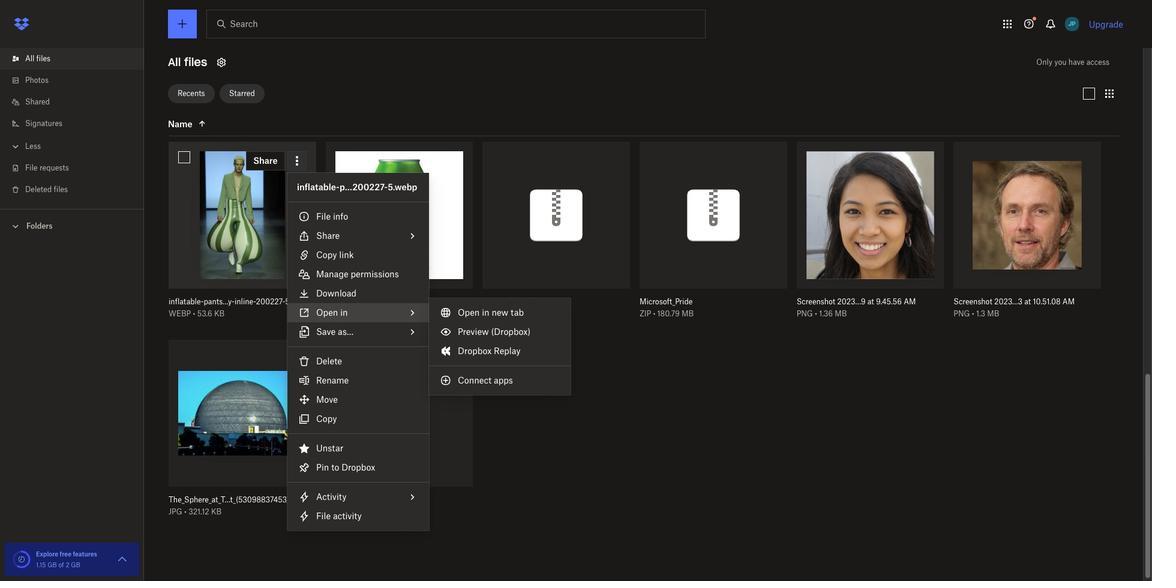 Task type: describe. For each thing, give the bounding box(es) containing it.
file, microsoft_pride_2.zip row
[[478, 141, 630, 327]]

menu containing open in new tab
[[429, 298, 571, 395]]

inflatable-p…200227-5.webp
[[297, 182, 418, 192]]

1.3
[[977, 309, 986, 318]]

recents
[[178, 89, 205, 98]]

(dropbox)
[[491, 327, 531, 337]]

• inside 4570_university_…pierre_galant_1.0 jpg • 260.44 kb
[[184, 111, 187, 120]]

the_sphere_at_t…t_(53098837453) jpg • 321.12 kb
[[169, 495, 289, 516]]

delete menu item
[[288, 352, 429, 371]]

share
[[316, 231, 340, 241]]

access
[[1087, 58, 1110, 67]]

as…
[[338, 327, 354, 337]]

file for file requests
[[25, 163, 38, 172]]

screenshot 2023…9 at 9.45.56 am button
[[797, 297, 918, 307]]

file activity menu item
[[288, 507, 429, 526]]

• inside windows-color-waves zip • 58.13 mb
[[339, 507, 342, 516]]

kb inside 4570_university_…pierre_galant_1.0 jpg • 260.44 kb
[[215, 111, 225, 120]]

screenshot for 1.3
[[954, 297, 993, 306]]

mb inside screenshot 2023…3 at 10.51.08 am png • 1.3 mb
[[988, 309, 1000, 318]]

inflatable- for p…200227-
[[297, 182, 340, 192]]

screenshot 2023…3 at 10.51.08 am png • 1.3 mb
[[954, 297, 1075, 318]]

connect apps menu item
[[429, 371, 571, 390]]

delete
[[316, 356, 342, 366]]

1 horizontal spatial all
[[168, 55, 181, 69]]

dropbox image
[[10, 12, 34, 36]]

open in new tab menu item
[[429, 303, 571, 322]]

deleted
[[25, 185, 52, 194]]

screenshot 2023…3 at 10.51.08 am button
[[954, 297, 1075, 307]]

activity
[[333, 511, 362, 521]]

activity menu item
[[288, 487, 429, 507]]

less
[[25, 142, 41, 151]]

jpg for 4570_university_…pierre_galant_1.0 jpg • 260.44 kb
[[169, 111, 182, 120]]

istockphoto-
[[326, 297, 369, 306]]

screenshot for 1.36
[[797, 297, 836, 306]]

dropbox replay
[[458, 346, 521, 356]]

1 horizontal spatial dropbox
[[458, 346, 492, 356]]

microsoft_pride_2
[[483, 297, 543, 306]]

copy for copy
[[316, 414, 337, 424]]

save as…
[[316, 327, 354, 337]]

4570_university_…pierre_galant_1.0 jpg • 260.44 kb
[[169, 99, 289, 120]]

kb inside istockphoto-610015062-612x612 jpg • 18.64 kb
[[366, 309, 376, 318]]

• inside the_sphere_at_t…t_(53098837453) jpg • 321.12 kb
[[184, 507, 187, 516]]

copy menu item
[[288, 409, 429, 429]]

explore
[[36, 551, 58, 558]]

files for all files link
[[36, 54, 51, 63]]

copy link
[[316, 250, 354, 260]]

tab
[[511, 307, 524, 318]]

in for open in
[[340, 307, 348, 318]]

windows-color-waves zip • 58.13 mb
[[326, 495, 400, 516]]

2 gb from the left
[[71, 561, 80, 569]]

microsoft_pride
[[640, 297, 693, 306]]

preview (dropbox)
[[458, 327, 531, 337]]

microsoft_pride zip • 180.79 mb
[[640, 297, 694, 318]]

download
[[316, 288, 357, 298]]

have
[[1069, 58, 1085, 67]]

png for png • 1.3 mb
[[954, 309, 970, 318]]

180.79
[[658, 309, 680, 318]]

manage permissions menu item
[[288, 265, 429, 284]]

signatures link
[[10, 113, 144, 134]]

folders button
[[0, 217, 144, 235]]

612x612
[[410, 297, 438, 306]]

jpg for the_sphere_at_t…t_(53098837453) jpg • 321.12 kb
[[169, 507, 182, 516]]

manage permissions
[[316, 269, 399, 279]]

pin to dropbox menu item
[[288, 458, 429, 477]]

260.44
[[189, 111, 213, 120]]

file, microsoft_pride.zip row
[[635, 141, 787, 327]]

rename menu item
[[288, 371, 429, 390]]

upgrade
[[1089, 19, 1124, 29]]

permissions
[[351, 269, 399, 279]]

9.45.56
[[876, 297, 902, 306]]

to
[[331, 462, 339, 472]]

download menu item
[[288, 284, 429, 303]]

istockphoto-610015062-612x612 jpg • 18.64 kb
[[326, 297, 438, 318]]

open in new tab
[[458, 307, 524, 318]]

name button
[[168, 117, 269, 131]]

open in
[[316, 307, 348, 318]]

zip for zip • 244.59 mb
[[483, 309, 494, 318]]

menu containing inflatable-p…200227-5.webp
[[288, 173, 429, 531]]

waves
[[379, 495, 400, 504]]

recents button
[[168, 84, 215, 104]]

pants…y-
[[204, 297, 235, 306]]

pin
[[316, 462, 329, 472]]

activity
[[316, 492, 347, 502]]

pin to dropbox
[[316, 462, 375, 472]]

321.12
[[189, 507, 209, 516]]

inline-
[[235, 297, 256, 306]]

connect apps
[[458, 375, 513, 385]]

file for file info
[[316, 211, 331, 222]]

1.36
[[820, 309, 833, 318]]

only you have access
[[1037, 58, 1110, 67]]

file, inflatable-pants-today-inline-200227-5.webp row
[[164, 141, 316, 327]]

preview
[[458, 327, 489, 337]]

microsoft_pride button
[[640, 297, 761, 307]]

move
[[316, 394, 338, 405]]

new
[[492, 307, 509, 318]]

only
[[1037, 58, 1053, 67]]

info
[[333, 211, 348, 222]]

610015062-
[[369, 297, 410, 306]]

file requests link
[[10, 157, 144, 179]]

all files list item
[[0, 48, 144, 70]]

file info
[[316, 211, 348, 222]]

png for png • 1.36 mb
[[797, 309, 813, 318]]

• inside microsoft_pride_2 zip • 244.59 mb
[[496, 309, 499, 318]]

5.webp
[[388, 182, 418, 192]]

name
[[168, 119, 193, 129]]

inflatable-pants…y-inline-200227-5 webp • 53.6 kb
[[169, 297, 290, 318]]

photos
[[25, 76, 49, 85]]



Task type: vqa. For each thing, say whether or not it's contained in the screenshot.
• in the '4570_University_…Pierre_Galant_1.0 Jpg • 260.44 Kb'
yes



Task type: locate. For each thing, give the bounding box(es) containing it.
at left 9.45.56
[[868, 297, 874, 306]]

dropbox down preview
[[458, 346, 492, 356]]

inflatable- up the file info
[[297, 182, 340, 192]]

the_sphere_at_t…t_(53098837453)
[[169, 495, 289, 504]]

copy
[[316, 250, 337, 260], [316, 414, 337, 424]]

all up photos
[[25, 54, 34, 63]]

zip inside microsoft_pride_2 zip • 244.59 mb
[[483, 309, 494, 318]]

file for file activity
[[316, 511, 331, 521]]

files right deleted
[[54, 185, 68, 194]]

istockphoto-610015062-612x612 button
[[326, 297, 447, 307]]

list
[[0, 41, 144, 209]]

2 open from the left
[[458, 307, 480, 318]]

kb down the 4570_university_…pierre_galant_1.0
[[215, 111, 225, 120]]

in inside menu item
[[482, 307, 490, 318]]

• left 244.59
[[496, 309, 499, 318]]

files for deleted files link
[[54, 185, 68, 194]]

zip inside windows-color-waves zip • 58.13 mb
[[326, 507, 337, 516]]

screenshot 2023…9 at 9.45.56 am png • 1.36 mb
[[797, 297, 916, 318]]

am for screenshot 2023…9 at 9.45.56 am
[[904, 297, 916, 306]]

• inside screenshot 2023…3 at 10.51.08 am png • 1.3 mb
[[972, 309, 975, 318]]

• left 1.36
[[815, 309, 818, 318]]

0 horizontal spatial gb
[[48, 561, 57, 569]]

file, screenshot 2023-11-13 at 10.51.08 am.png row
[[949, 141, 1102, 327]]

mb inside microsoft_pride_2 zip • 244.59 mb
[[527, 309, 539, 318]]

all files up photos
[[25, 54, 51, 63]]

save as… menu item
[[288, 322, 429, 342]]

18.64
[[346, 309, 364, 318]]

file down less
[[25, 163, 38, 172]]

4570_university_…pierre_galant_1.0
[[169, 99, 289, 108]]

open inside menu item
[[316, 307, 338, 318]]

explore free features 1.15 gb of 2 gb
[[36, 551, 97, 569]]

200227-
[[256, 297, 285, 306]]

move menu item
[[288, 390, 429, 409]]

p…200227-
[[340, 182, 388, 192]]

all inside list item
[[25, 54, 34, 63]]

all up recents
[[168, 55, 181, 69]]

• inside screenshot 2023…9 at 9.45.56 am png • 1.36 mb
[[815, 309, 818, 318]]

in down istockphoto-
[[340, 307, 348, 318]]

open for open in
[[316, 307, 338, 318]]

apps
[[494, 375, 513, 385]]

jpg left 260.44
[[169, 111, 182, 120]]

2 copy from the top
[[316, 414, 337, 424]]

all
[[25, 54, 34, 63], [168, 55, 181, 69]]

signatures
[[25, 119, 62, 128]]

0 vertical spatial dropbox
[[458, 346, 492, 356]]

jpg inside the_sphere_at_t…t_(53098837453) jpg • 321.12 kb
[[169, 507, 182, 516]]

all files
[[25, 54, 51, 63], [168, 55, 207, 69]]

gb left of
[[48, 561, 57, 569]]

1 vertical spatial inflatable-
[[169, 297, 204, 306]]

png inside screenshot 2023…9 at 9.45.56 am png • 1.36 mb
[[797, 309, 813, 318]]

1.15
[[36, 561, 46, 569]]

zip down activity
[[326, 507, 337, 516]]

menu
[[288, 173, 429, 531], [429, 298, 571, 395]]

file activity
[[316, 511, 362, 521]]

2 am from the left
[[1063, 297, 1075, 306]]

open inside menu item
[[458, 307, 480, 318]]

file, istockphoto-610015062-612x612.jpg row
[[321, 141, 473, 327]]

am for screenshot 2023…3 at 10.51.08 am
[[1063, 297, 1075, 306]]

•
[[184, 111, 187, 120], [193, 309, 195, 318], [341, 309, 344, 318], [496, 309, 499, 318], [653, 309, 656, 318], [815, 309, 818, 318], [972, 309, 975, 318], [184, 507, 187, 516], [339, 507, 342, 516]]

screenshot inside screenshot 2023…9 at 9.45.56 am png • 1.36 mb
[[797, 297, 836, 306]]

at inside screenshot 2023…9 at 9.45.56 am png • 1.36 mb
[[868, 297, 874, 306]]

at left 10.51.08
[[1025, 297, 1031, 306]]

starred button
[[220, 84, 265, 104]]

inflatable-
[[297, 182, 340, 192], [169, 297, 204, 306]]

files inside list item
[[36, 54, 51, 63]]

10.51.08
[[1033, 297, 1061, 306]]

png inside screenshot 2023…3 at 10.51.08 am png • 1.3 mb
[[954, 309, 970, 318]]

jpg inside istockphoto-610015062-612x612 jpg • 18.64 kb
[[326, 309, 339, 318]]

requests
[[40, 163, 69, 172]]

file, windows-color-waves.zip row
[[321, 340, 473, 525]]

screenshot up "1.3"
[[954, 297, 993, 306]]

in inside menu item
[[340, 307, 348, 318]]

0 horizontal spatial all
[[25, 54, 34, 63]]

1 horizontal spatial open
[[458, 307, 480, 318]]

all files inside list item
[[25, 54, 51, 63]]

share menu item
[[288, 226, 429, 246]]

0 horizontal spatial inflatable-
[[169, 297, 204, 306]]

jpg left 321.12
[[169, 507, 182, 516]]

file inside file activity menu item
[[316, 511, 331, 521]]

open in menu item
[[288, 303, 429, 322]]

mb
[[527, 309, 539, 318], [682, 309, 694, 318], [835, 309, 847, 318], [988, 309, 1000, 318], [363, 507, 375, 516]]

53.6
[[197, 309, 212, 318]]

am inside screenshot 2023…3 at 10.51.08 am png • 1.3 mb
[[1063, 297, 1075, 306]]

deleted files link
[[10, 179, 144, 201]]

2 in from the left
[[482, 307, 490, 318]]

1 horizontal spatial am
[[1063, 297, 1075, 306]]

color-
[[359, 495, 379, 504]]

2 horizontal spatial zip
[[640, 309, 651, 318]]

• left 321.12
[[184, 507, 187, 516]]

2
[[66, 561, 69, 569]]

copy down share
[[316, 250, 337, 260]]

windows-color-waves button
[[326, 495, 447, 505]]

1 horizontal spatial gb
[[71, 561, 80, 569]]

screenshot up 1.36
[[797, 297, 836, 306]]

upgrade link
[[1089, 19, 1124, 29]]

5
[[285, 297, 290, 306]]

kb right 18.64
[[366, 309, 376, 318]]

1 at from the left
[[868, 297, 874, 306]]

connect
[[458, 375, 492, 385]]

2 horizontal spatial files
[[184, 55, 207, 69]]

am right 10.51.08
[[1063, 297, 1075, 306]]

kb down pants…y-
[[214, 309, 225, 318]]

less image
[[10, 140, 22, 152]]

mb right tab
[[527, 309, 539, 318]]

• inside inflatable-pants…y-inline-200227-5 webp • 53.6 kb
[[193, 309, 195, 318]]

0 vertical spatial jpg
[[169, 111, 182, 120]]

0 vertical spatial copy
[[316, 250, 337, 260]]

dropbox replay menu item
[[429, 342, 571, 361]]

0 horizontal spatial open
[[316, 307, 338, 318]]

folders
[[26, 222, 53, 231]]

png left "1.3"
[[954, 309, 970, 318]]

0 vertical spatial inflatable-
[[297, 182, 340, 192]]

unstar menu item
[[288, 439, 429, 458]]

2 vertical spatial file
[[316, 511, 331, 521]]

file down activity
[[316, 511, 331, 521]]

am
[[904, 297, 916, 306], [1063, 297, 1075, 306]]

screenshot inside screenshot 2023…3 at 10.51.08 am png • 1.3 mb
[[954, 297, 993, 306]]

inflatable- up webp
[[169, 297, 204, 306]]

file requests
[[25, 163, 69, 172]]

at inside screenshot 2023…3 at 10.51.08 am png • 1.3 mb
[[1025, 297, 1031, 306]]

2023…3
[[995, 297, 1023, 306]]

mb down microsoft_pride button
[[682, 309, 694, 318]]

gb
[[48, 561, 57, 569], [71, 561, 80, 569]]

link
[[339, 250, 354, 260]]

• left 18.64
[[341, 309, 344, 318]]

open up save
[[316, 307, 338, 318]]

1 horizontal spatial all files
[[168, 55, 207, 69]]

0 horizontal spatial at
[[868, 297, 874, 306]]

2 at from the left
[[1025, 297, 1031, 306]]

files up photos
[[36, 54, 51, 63]]

1 in from the left
[[340, 307, 348, 318]]

1 horizontal spatial inflatable-
[[297, 182, 340, 192]]

zip inside the microsoft_pride zip • 180.79 mb
[[640, 309, 651, 318]]

1 vertical spatial copy
[[316, 414, 337, 424]]

mb inside the microsoft_pride zip • 180.79 mb
[[682, 309, 694, 318]]

mb down "color-"
[[363, 507, 375, 516]]

mb inside screenshot 2023…9 at 9.45.56 am png • 1.36 mb
[[835, 309, 847, 318]]

1 png from the left
[[797, 309, 813, 318]]

2 png from the left
[[954, 309, 970, 318]]

file left info
[[316, 211, 331, 222]]

1 copy from the top
[[316, 250, 337, 260]]

dropbox down unstar menu item on the bottom left of the page
[[342, 462, 375, 472]]

2023…9
[[838, 297, 866, 306]]

• inside istockphoto-610015062-612x612 jpg • 18.64 kb
[[341, 309, 344, 318]]

mb inside windows-color-waves zip • 58.13 mb
[[363, 507, 375, 516]]

jpg up save as…
[[326, 309, 339, 318]]

0 horizontal spatial zip
[[326, 507, 337, 516]]

1 gb from the left
[[48, 561, 57, 569]]

all files link
[[10, 48, 144, 70]]

2 screenshot from the left
[[954, 297, 993, 306]]

1 horizontal spatial files
[[54, 185, 68, 194]]

1 vertical spatial dropbox
[[342, 462, 375, 472]]

kb inside inflatable-pants…y-inline-200227-5 webp • 53.6 kb
[[214, 309, 225, 318]]

copy down move
[[316, 414, 337, 424]]

am inside screenshot 2023…9 at 9.45.56 am png • 1.36 mb
[[904, 297, 916, 306]]

58.13
[[344, 507, 361, 516]]

in for open in new tab
[[482, 307, 490, 318]]

shared link
[[10, 91, 144, 113]]

at for 2023…9
[[868, 297, 874, 306]]

free
[[60, 551, 71, 558]]

am right 9.45.56
[[904, 297, 916, 306]]

mb right "1.3"
[[988, 309, 1000, 318]]

open for open in new tab
[[458, 307, 480, 318]]

• left "1.3"
[[972, 309, 975, 318]]

shared
[[25, 97, 50, 106]]

zip for zip • 180.79 mb
[[640, 309, 651, 318]]

file inside file requests link
[[25, 163, 38, 172]]

microsoft_pride_2 zip • 244.59 mb
[[483, 297, 543, 318]]

zip up preview (dropbox)
[[483, 309, 494, 318]]

• left 180.79
[[653, 309, 656, 318]]

1 screenshot from the left
[[797, 297, 836, 306]]

file, screenshot 2023-10-19 at 9.45.56 am.png row
[[792, 141, 945, 327]]

quota usage element
[[12, 550, 31, 569]]

inflatable- inside inflatable-pants…y-inline-200227-5 webp • 53.6 kb
[[169, 297, 204, 306]]

the_sphere_at_t…t_(53098837453) button
[[169, 495, 290, 505]]

0 horizontal spatial files
[[36, 54, 51, 63]]

rename
[[316, 375, 349, 385]]

0 horizontal spatial dropbox
[[342, 462, 375, 472]]

0 horizontal spatial am
[[904, 297, 916, 306]]

1 horizontal spatial at
[[1025, 297, 1031, 306]]

• left 58.13
[[339, 507, 342, 516]]

gb right 2
[[71, 561, 80, 569]]

file info menu item
[[288, 207, 429, 226]]

1 horizontal spatial in
[[482, 307, 490, 318]]

open up preview
[[458, 307, 480, 318]]

1 vertical spatial jpg
[[326, 309, 339, 318]]

save
[[316, 327, 336, 337]]

windows-
[[326, 495, 359, 504]]

zip left 180.79
[[640, 309, 651, 318]]

1 horizontal spatial screenshot
[[954, 297, 993, 306]]

0 horizontal spatial png
[[797, 309, 813, 318]]

2 vertical spatial jpg
[[169, 507, 182, 516]]

1 am from the left
[[904, 297, 916, 306]]

inflatable- for pants…y-
[[169, 297, 204, 306]]

microsoft_pride_2 button
[[483, 297, 604, 307]]

inflatable-pants…y-inline-200227-5 button
[[169, 297, 290, 307]]

4570_university_…pierre_galant_1.0 button
[[169, 99, 290, 109]]

zip
[[483, 309, 494, 318], [640, 309, 651, 318], [326, 507, 337, 516]]

preview (dropbox) menu item
[[429, 322, 571, 342]]

244.59
[[501, 309, 525, 318]]

1 vertical spatial file
[[316, 211, 331, 222]]

1 horizontal spatial png
[[954, 309, 970, 318]]

in left "new"
[[482, 307, 490, 318]]

1 open from the left
[[316, 307, 338, 318]]

file inside file info menu item
[[316, 211, 331, 222]]

• left 53.6 at the left of the page
[[193, 309, 195, 318]]

you
[[1055, 58, 1067, 67]]

kb down the_sphere_at_t…t_(53098837453) 'button'
[[211, 507, 222, 516]]

0 horizontal spatial screenshot
[[797, 297, 836, 306]]

copy for copy link
[[316, 250, 337, 260]]

of
[[58, 561, 64, 569]]

at for 2023…3
[[1025, 297, 1031, 306]]

0 horizontal spatial in
[[340, 307, 348, 318]]

mb right 1.36
[[835, 309, 847, 318]]

copy link menu item
[[288, 246, 429, 265]]

kb inside the_sphere_at_t…t_(53098837453) jpg • 321.12 kb
[[211, 507, 222, 516]]

files up recents
[[184, 55, 207, 69]]

features
[[73, 551, 97, 558]]

1 horizontal spatial zip
[[483, 309, 494, 318]]

jpg inside 4570_university_…pierre_galant_1.0 jpg • 260.44 kb
[[169, 111, 182, 120]]

0 horizontal spatial all files
[[25, 54, 51, 63]]

• inside the microsoft_pride zip • 180.79 mb
[[653, 309, 656, 318]]

• left 260.44
[[184, 111, 187, 120]]

open
[[316, 307, 338, 318], [458, 307, 480, 318]]

list containing all files
[[0, 41, 144, 209]]

deleted files
[[25, 185, 68, 194]]

png left 1.36
[[797, 309, 813, 318]]

starred
[[229, 89, 255, 98]]

all files up recents
[[168, 55, 207, 69]]

0 vertical spatial file
[[25, 163, 38, 172]]

file, the_sphere_at_the_venetian_resort_(53098837453).jpg row
[[164, 340, 316, 525]]

dropbox
[[458, 346, 492, 356], [342, 462, 375, 472]]



